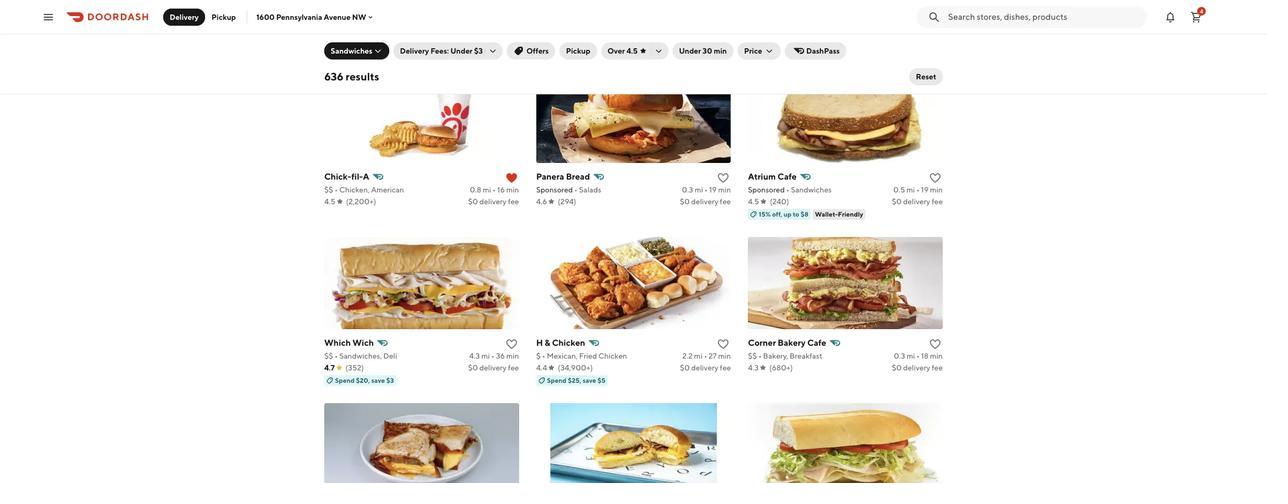 Task type: locate. For each thing, give the bounding box(es) containing it.
1 sponsored from the left
[[536, 186, 573, 194]]

4.5 up 15%
[[748, 197, 759, 206]]

fee down '0.8 mi • 16 min'
[[508, 197, 519, 206]]

chicken,
[[339, 186, 370, 194]]

4.7 left (352)
[[324, 364, 335, 372]]

2 save from the left
[[583, 377, 596, 385]]

2 click to add this store to your saved list image from the left
[[929, 338, 942, 351]]

#7
[[324, 0, 335, 2]]

mi for corner bakery cafe
[[907, 352, 915, 361]]

salads
[[579, 186, 601, 194]]

save right $20,
[[371, 377, 385, 385]]

pickup button down 'broiler'
[[560, 42, 597, 60]]

(2,200+)
[[346, 197, 376, 206]]

0 horizontal spatial 4.8
[[429, 32, 440, 41]]

1 vertical spatial $3
[[386, 377, 394, 385]]

$​0 delivery fee down '0.8 mi • 16 min'
[[468, 197, 519, 206]]

(240)
[[770, 197, 789, 206]]

1600
[[256, 13, 275, 21]]

sandwiches
[[331, 47, 372, 55], [791, 186, 832, 194]]

fee for chick-fil-a
[[508, 197, 519, 206]]

click to add this store to your saved list image
[[505, 338, 518, 351], [929, 338, 942, 351]]

19 for panera bread
[[709, 186, 717, 194]]

4.7 for (1,400+)
[[638, 30, 648, 38]]

0 horizontal spatial pickup button
[[205, 8, 242, 26]]

delivery
[[479, 197, 507, 206], [691, 197, 719, 206], [903, 197, 930, 206], [479, 364, 507, 372], [691, 364, 719, 372], [903, 364, 930, 372]]

1 horizontal spatial sponsored
[[748, 186, 785, 194]]

$​0 for chick-fil-a
[[468, 197, 478, 206]]

$​0 delivery fee down 2.2 mi • 27 min
[[680, 364, 731, 372]]

$​0 delivery fee for panera bread
[[680, 197, 731, 206]]

1 click to add this store to your saved list image from the left
[[505, 338, 518, 351]]

$3 down deli
[[386, 377, 394, 385]]

sandwiches,
[[339, 352, 382, 361]]

pickup down 'broiler'
[[566, 47, 590, 55]]

1600 pennsylvania avenue nw
[[256, 13, 366, 21]]

$​0 down 0.3 mi • 19 min
[[680, 197, 690, 206]]

0 vertical spatial &
[[394, 0, 399, 2]]

1 horizontal spatial $3
[[474, 47, 483, 55]]

4.0
[[324, 42, 336, 50]]

$$ for chick-
[[324, 186, 333, 194]]

1 horizontal spatial spend
[[547, 377, 567, 385]]

0 horizontal spatial &
[[394, 0, 399, 2]]

$​0 down 0.3 mi • 18 min
[[892, 364, 902, 372]]

cafe up "sponsored • sandwiches"
[[778, 172, 797, 182]]

0 horizontal spatial 4.7
[[324, 364, 335, 372]]

1 horizontal spatial save
[[583, 377, 596, 385]]

1 horizontal spatial 4.5
[[627, 47, 638, 55]]

pickup for topmost pickup button
[[212, 13, 236, 21]]

$$ for corner
[[748, 352, 757, 361]]

0 horizontal spatial save
[[371, 377, 385, 385]]

0 horizontal spatial 19
[[709, 186, 717, 194]]

0 horizontal spatial click to add this store to your saved list image
[[505, 338, 518, 351]]

4
[[1200, 8, 1203, 14]]

2 under from the left
[[679, 47, 701, 55]]

0 horizontal spatial cafe
[[778, 172, 797, 182]]

1 items, open order cart image
[[1190, 10, 1203, 23]]

1 vertical spatial 4.6
[[536, 197, 547, 206]]

mi for h & chicken
[[694, 352, 703, 361]]

1 horizontal spatial 4.8
[[847, 32, 858, 41]]

4.5 right over
[[627, 47, 638, 55]]

4.3
[[469, 352, 480, 361], [748, 364, 759, 372]]

sandwiches inside button
[[331, 47, 372, 55]]

$3 for delivery fees: under $3
[[474, 47, 483, 55]]

$20,
[[356, 377, 370, 385]]

sponsored • sandwiches
[[748, 186, 832, 194]]

delivery down 4.3 mi • 36 min at left
[[479, 364, 507, 372]]

& right h
[[545, 338, 550, 348]]

2 spend from the left
[[547, 377, 567, 385]]

0 horizontal spatial spend
[[335, 377, 355, 385]]

min for which wich
[[506, 352, 519, 361]]

fee down 0.3 mi • 18 min
[[932, 364, 943, 372]]

sandwiches up $8
[[791, 186, 832, 194]]

sandwiches down jersey mike's subs
[[331, 47, 372, 55]]

min inside button
[[714, 47, 727, 55]]

fee for which wich
[[508, 364, 519, 372]]

$​0 delivery fee down 0.3 mi • 19 min
[[680, 197, 731, 206]]

1 4.8 from the left
[[429, 32, 440, 41]]

delivery for h & chicken
[[691, 364, 719, 372]]

click to add this store to your saved list image
[[717, 172, 730, 185], [929, 172, 942, 185], [717, 338, 730, 351]]

1 vertical spatial pickup
[[566, 47, 590, 55]]

under left 30
[[679, 47, 701, 55]]

pickup button
[[205, 8, 242, 26], [560, 42, 597, 60]]

1 vertical spatial &
[[894, 21, 899, 30]]

1 horizontal spatial sandwiches
[[791, 186, 832, 194]]

0 vertical spatial 0.3
[[682, 186, 693, 194]]

reset button
[[910, 68, 943, 85]]

delivery down 0.3 mi • 19 min
[[691, 197, 719, 206]]

& right breast
[[394, 0, 399, 2]]

1 horizontal spatial 4.7
[[638, 30, 648, 38]]

1 horizontal spatial cafe
[[807, 338, 827, 348]]

fee
[[508, 197, 519, 206], [720, 197, 731, 206], [932, 197, 943, 206], [508, 364, 519, 372], [720, 364, 731, 372], [932, 364, 943, 372]]

delivery for corner bakery cafe
[[903, 364, 930, 372]]

1 under from the left
[[451, 47, 473, 55]]

$​0 for corner bakery cafe
[[892, 364, 902, 372]]

spend
[[335, 377, 355, 385], [547, 377, 567, 385]]

save for which wich
[[371, 377, 385, 385]]

(1,400+) up delivery fees: under $3
[[451, 32, 480, 41]]

dashpass
[[806, 47, 840, 55]]

0 horizontal spatial $3
[[386, 377, 394, 385]]

1 horizontal spatial pickup
[[566, 47, 590, 55]]

which wich
[[324, 338, 374, 348]]

4.8 for (1,800+)
[[847, 32, 858, 41]]

friendly
[[838, 210, 863, 218]]

1 save from the left
[[371, 377, 385, 385]]

1 horizontal spatial 19
[[921, 186, 929, 194]]

cafe
[[778, 172, 797, 182], [807, 338, 827, 348]]

0.3 for corner bakery cafe
[[894, 352, 905, 361]]

click to remove this store from your saved list image
[[505, 172, 518, 185]]

min for atrium cafe
[[930, 186, 943, 194]]

save for h & chicken
[[583, 377, 596, 385]]

4.3 down 'corner'
[[748, 364, 759, 372]]

2 horizontal spatial 4.5
[[748, 197, 759, 206]]

636
[[324, 70, 344, 83]]

sponsored down atrium
[[748, 186, 785, 194]]

price button
[[738, 42, 781, 60]]

turkey
[[337, 0, 364, 2]]

Store search: begin typing to search for stores available on DoorDash text field
[[948, 11, 1141, 23]]

0 vertical spatial $3
[[474, 47, 483, 55]]

fee down 4.3 mi • 36 min at left
[[508, 364, 519, 372]]

click to add this store to your saved list image for which wich
[[505, 338, 518, 351]]

$$ • sandwiches, deli
[[324, 352, 397, 361]]

4.5 inside 'button'
[[627, 47, 638, 55]]

fee for corner bakery cafe
[[932, 364, 943, 372]]

96%(61)
[[892, 5, 919, 14]]

1 vertical spatial sandwiches
[[791, 186, 832, 194]]

spend for &
[[547, 377, 567, 385]]

$​0 down 2.2
[[680, 364, 690, 372]]

4.6 down "the"
[[533, 44, 544, 52]]

$3 right fees:
[[474, 47, 483, 55]]

0 vertical spatial pickup
[[212, 13, 236, 21]]

(2,400+)
[[555, 44, 585, 52]]

4.8 down bradley
[[847, 32, 858, 41]]

over 4.5 button
[[601, 42, 668, 60]]

chicken up mexican,
[[552, 338, 585, 348]]

fee down 2.2 mi • 27 min
[[720, 364, 731, 372]]

pickup right the delivery button at the top left of page
[[212, 13, 236, 21]]

$​0 down 0.8
[[468, 197, 478, 206]]

0 vertical spatial 4.6
[[533, 44, 544, 52]]

chicken right fried
[[599, 352, 627, 361]]

bakery,
[[763, 352, 788, 361]]

fried
[[579, 352, 597, 361]]

0 horizontal spatial sponsored
[[536, 186, 573, 194]]

$$ down 'corner'
[[748, 352, 757, 361]]

4.8 up fees:
[[429, 32, 440, 41]]

chick-
[[324, 172, 351, 182]]

0 horizontal spatial 4.3
[[469, 352, 480, 361]]

cafe up breakfast
[[807, 338, 827, 348]]

delivery down '0.8 mi • 16 min'
[[479, 197, 507, 206]]

15% off, up to $8
[[759, 210, 809, 218]]

1 horizontal spatial click to add this store to your saved list image
[[929, 338, 942, 351]]

$​0 for h & chicken
[[680, 364, 690, 372]]

(1,400+) up under 30 min button
[[659, 30, 688, 38]]

mi for chick-fil-a
[[483, 186, 491, 194]]

reset
[[916, 72, 937, 81]]

delivery down 2.2 mi • 27 min
[[691, 364, 719, 372]]

0 horizontal spatial 4.5
[[324, 197, 335, 206]]

4.7 for (930+)
[[742, 32, 753, 41]]

1 vertical spatial 0.3
[[894, 352, 905, 361]]

0 vertical spatial delivery
[[170, 13, 199, 21]]

$$ down the which
[[324, 352, 333, 361]]

save left $5
[[583, 377, 596, 385]]

1 horizontal spatial (1,400+)
[[659, 30, 688, 38]]

fee down 0.5 mi • 19 min
[[932, 197, 943, 206]]

4.7 up over 4.5 'button'
[[638, 30, 648, 38]]

(1,400+) for 4.7
[[659, 30, 688, 38]]

save
[[371, 377, 385, 385], [583, 377, 596, 385]]

notification bell image
[[1164, 10, 1177, 23]]

$3 for spend $20, save $3
[[386, 377, 394, 385]]

delivery inside the delivery button
[[170, 13, 199, 21]]

2 horizontal spatial &
[[894, 21, 899, 30]]

spend $25, save $5
[[547, 377, 606, 385]]

0.5
[[893, 186, 905, 194]]

delivery button
[[163, 8, 205, 26]]

4.5 down chick-
[[324, 197, 335, 206]]

2 4.8 from the left
[[847, 32, 858, 41]]

fee for atrium cafe
[[932, 197, 943, 206]]

$$ • chicken, american
[[324, 186, 404, 194]]

click to add this store to your saved list image up 0.3 mi • 18 min
[[929, 338, 942, 351]]

4.6
[[533, 44, 544, 52], [536, 197, 547, 206]]

4.5 for chick-fil-a
[[324, 197, 335, 206]]

$​0 delivery fee for h & chicken
[[680, 364, 731, 372]]

4.7 up price
[[742, 32, 753, 41]]

0 vertical spatial sandwiches
[[331, 47, 372, 55]]

2 horizontal spatial 4.7
[[742, 32, 753, 41]]

#7 turkey breast & provolone $12.29
[[324, 0, 399, 25]]

delivery for atrium cafe
[[903, 197, 930, 206]]

delivery fees: under $3
[[400, 47, 483, 55]]

delivery down 0.5 mi • 19 min
[[903, 197, 930, 206]]

18
[[921, 352, 929, 361]]

pickup button left 1600
[[205, 8, 242, 26]]

1 horizontal spatial chicken
[[599, 352, 627, 361]]

mike's
[[348, 31, 370, 40]]

4.6 for (294)
[[536, 197, 547, 206]]

corner bakery cafe
[[748, 338, 827, 348]]

the broiler
[[533, 33, 571, 42]]

mi for atrium cafe
[[907, 186, 915, 194]]

panera
[[536, 172, 564, 182]]

$​0 delivery fee down 4.3 mi • 36 min at left
[[468, 364, 519, 372]]

0 horizontal spatial pickup
[[212, 13, 236, 21]]

1 horizontal spatial under
[[679, 47, 701, 55]]

click to add this store to your saved list image up 0.3 mi • 19 min
[[717, 172, 730, 185]]

1 horizontal spatial 0.3
[[894, 352, 905, 361]]

$$ down chick-
[[324, 186, 333, 194]]

click to add this store to your saved list image up 2.2 mi • 27 min
[[717, 338, 730, 351]]

spend down (352)
[[335, 377, 355, 385]]

under 30 min
[[679, 47, 727, 55]]

•
[[335, 186, 338, 194], [493, 186, 496, 194], [574, 186, 578, 194], [705, 186, 708, 194], [786, 186, 790, 194], [917, 186, 920, 194], [335, 352, 338, 361], [491, 352, 494, 361], [542, 352, 545, 361], [704, 352, 707, 361], [759, 352, 762, 361], [917, 352, 920, 361]]

0 horizontal spatial sandwiches
[[331, 47, 372, 55]]

fee down 0.3 mi • 19 min
[[720, 197, 731, 206]]

click to add this store to your saved list image up 4.3 mi • 36 min at left
[[505, 338, 518, 351]]

4.4
[[536, 364, 547, 372]]

4.5
[[627, 47, 638, 55], [324, 197, 335, 206], [748, 197, 759, 206]]

1 vertical spatial pickup button
[[560, 42, 597, 60]]

dashpass button
[[785, 42, 846, 60]]

spend left "$25,"
[[547, 377, 567, 385]]

30
[[703, 47, 712, 55]]

pickup for right pickup button
[[566, 47, 590, 55]]

$25,
[[568, 377, 581, 385]]

0 horizontal spatial (1,400+)
[[451, 32, 480, 41]]

jersey
[[324, 31, 346, 40]]

1 horizontal spatial delivery
[[400, 47, 429, 55]]

19
[[709, 186, 717, 194], [921, 186, 929, 194]]

$​0 delivery fee down 0.5 mi • 19 min
[[892, 197, 943, 206]]

delivery for which wich
[[479, 364, 507, 372]]

& right "food"
[[894, 21, 899, 30]]

0 horizontal spatial under
[[451, 47, 473, 55]]

1 vertical spatial 4.3
[[748, 364, 759, 372]]

$​0
[[468, 197, 478, 206], [680, 197, 690, 206], [892, 197, 902, 206], [468, 364, 478, 372], [680, 364, 690, 372], [892, 364, 902, 372]]

atrium cafe
[[748, 172, 797, 182]]

click to add this store to your saved list image up 0.5 mi • 19 min
[[929, 172, 942, 185]]

delivery
[[170, 13, 199, 21], [400, 47, 429, 55]]

$​0 delivery fee down 0.3 mi • 18 min
[[892, 364, 943, 372]]

$8
[[801, 210, 809, 218]]

1 vertical spatial chicken
[[599, 352, 627, 361]]

min for corner bakery cafe
[[930, 352, 943, 361]]

min for panera bread
[[718, 186, 731, 194]]

2 vertical spatial &
[[545, 338, 550, 348]]

0 horizontal spatial chicken
[[552, 338, 585, 348]]

0 horizontal spatial 0.3
[[682, 186, 693, 194]]

0 horizontal spatial delivery
[[170, 13, 199, 21]]

up
[[784, 210, 792, 218]]

delivery down 0.3 mi • 18 min
[[903, 364, 930, 372]]

4.3 left 36
[[469, 352, 480, 361]]

under right fees:
[[451, 47, 473, 55]]

0 vertical spatial chicken
[[552, 338, 585, 348]]

atrium
[[748, 172, 776, 182]]

min
[[714, 47, 727, 55], [506, 186, 519, 194], [718, 186, 731, 194], [930, 186, 943, 194], [506, 352, 519, 361], [718, 352, 731, 361], [930, 352, 943, 361]]

2 19 from the left
[[921, 186, 929, 194]]

which
[[324, 338, 351, 348]]

$​0 for which wich
[[468, 364, 478, 372]]

0 vertical spatial 4.3
[[469, 352, 480, 361]]

subs
[[371, 31, 388, 40]]

sponsored down the panera
[[536, 186, 573, 194]]

2 sponsored from the left
[[748, 186, 785, 194]]

(1,400+) for 4.8
[[451, 32, 480, 41]]

delivery for delivery fees: under $3
[[400, 47, 429, 55]]

1 horizontal spatial 4.3
[[748, 364, 759, 372]]

$​0 down the 0.5
[[892, 197, 902, 206]]

results
[[346, 70, 379, 83]]

4.6 left the (294)
[[536, 197, 547, 206]]

1 vertical spatial cafe
[[807, 338, 827, 348]]

1 spend from the left
[[335, 377, 355, 385]]

$​0 down 4.3 mi • 36 min at left
[[468, 364, 478, 372]]

delivery for chick-fil-a
[[479, 197, 507, 206]]

1 vertical spatial delivery
[[400, 47, 429, 55]]

1 19 from the left
[[709, 186, 717, 194]]

1600 pennsylvania avenue nw button
[[256, 13, 375, 21]]

delivery for delivery
[[170, 13, 199, 21]]



Task type: describe. For each thing, give the bounding box(es) containing it.
$12.29
[[324, 16, 346, 25]]

$​0 for panera bread
[[680, 197, 690, 206]]

open menu image
[[42, 10, 55, 23]]

27
[[709, 352, 717, 361]]

h
[[536, 338, 543, 348]]

pennsylvania
[[276, 13, 322, 21]]

& inside #7 turkey breast & provolone $12.29
[[394, 0, 399, 2]]

(1,800+)
[[869, 32, 898, 41]]

click to add this store to your saved list image for atrium cafe
[[929, 172, 942, 185]]

breakfast
[[790, 352, 822, 361]]

2.2 mi • 27 min
[[683, 352, 731, 361]]

(930+)
[[764, 32, 787, 41]]

click to add this store to your saved list image for corner bakery cafe
[[929, 338, 942, 351]]

bread
[[566, 172, 590, 182]]

click to add this store to your saved list image for panera bread
[[717, 172, 730, 185]]

mexican,
[[547, 352, 578, 361]]

h & chicken
[[536, 338, 585, 348]]

$​0 delivery fee for chick-fil-a
[[468, 197, 519, 206]]

$$ • bakery, breakfast
[[748, 352, 822, 361]]

spend for wich
[[335, 377, 355, 385]]

fee for h & chicken
[[720, 364, 731, 372]]

min for chick-fil-a
[[506, 186, 519, 194]]

over 4.5
[[608, 47, 638, 55]]

0 vertical spatial pickup button
[[205, 8, 242, 26]]

a
[[363, 172, 369, 182]]

$​0 delivery fee for atrium cafe
[[892, 197, 943, 206]]

0 vertical spatial cafe
[[778, 172, 797, 182]]

deli
[[383, 352, 397, 361]]

15%
[[759, 210, 771, 218]]

broiler
[[548, 33, 571, 42]]

4.3 for 4.3 mi • 36 min
[[469, 352, 480, 361]]

to
[[793, 210, 799, 218]]

avenue
[[324, 13, 351, 21]]

the
[[533, 33, 546, 42]]

4.7 for (352)
[[324, 364, 335, 372]]

offers button
[[507, 42, 555, 60]]

$​0 for atrium cafe
[[892, 197, 902, 206]]

1 horizontal spatial &
[[545, 338, 550, 348]]

sponsored for atrium
[[748, 186, 785, 194]]

under 30 min button
[[673, 42, 733, 60]]

$$ for which
[[324, 352, 333, 361]]

$
[[536, 352, 541, 361]]

click to add this store to your saved list image for h & chicken
[[717, 338, 730, 351]]

36
[[496, 352, 505, 361]]

fee for panera bread
[[720, 197, 731, 206]]

off,
[[772, 210, 782, 218]]

4.5 for atrium cafe
[[748, 197, 759, 206]]

(1,200+)
[[347, 42, 375, 50]]

19 for atrium cafe
[[921, 186, 929, 194]]

spend $20, save $3
[[335, 377, 394, 385]]

16
[[497, 186, 505, 194]]

wich
[[353, 338, 374, 348]]

636 results
[[324, 70, 379, 83]]

wallet-
[[815, 210, 838, 218]]

$​0 delivery fee for which wich
[[468, 364, 519, 372]]

offers
[[526, 47, 549, 55]]

wallet-friendly
[[815, 210, 863, 218]]

(294)
[[558, 197, 576, 206]]

sandwiches button
[[324, 42, 389, 60]]

4.3 mi • 36 min
[[469, 352, 519, 361]]

mi for which wich
[[481, 352, 490, 361]]

under inside button
[[679, 47, 701, 55]]

sponsored for panera
[[536, 186, 573, 194]]

$ • mexican, fried chicken
[[536, 352, 627, 361]]

0.8
[[470, 186, 481, 194]]

nw
[[352, 13, 366, 21]]

4.3 for 4.3
[[748, 364, 759, 372]]

bradley
[[847, 21, 873, 30]]

min for h & chicken
[[718, 352, 731, 361]]

jersey mike's subs
[[324, 31, 388, 40]]

chick-fil-a
[[324, 172, 369, 182]]

mi for panera bread
[[695, 186, 703, 194]]

1 horizontal spatial pickup button
[[560, 42, 597, 60]]

0.5 mi • 19 min
[[893, 186, 943, 194]]

breast
[[366, 0, 392, 2]]

4 button
[[1186, 6, 1207, 28]]

bradley food & beverage
[[847, 21, 933, 30]]

0.3 mi • 18 min
[[894, 352, 943, 361]]

$​0 delivery fee for corner bakery cafe
[[892, 364, 943, 372]]

4.8 for (1,400+)
[[429, 32, 440, 41]]

(680+)
[[770, 364, 793, 372]]

price
[[744, 47, 762, 55]]

4.6 for (2,400+)
[[533, 44, 544, 52]]

food
[[875, 21, 892, 30]]

panera bread
[[536, 172, 590, 182]]

delivery for panera bread
[[691, 197, 719, 206]]

corner
[[748, 338, 776, 348]]

provolone
[[324, 4, 365, 14]]

0.8 mi • 16 min
[[470, 186, 519, 194]]

beverage
[[900, 21, 933, 30]]

(352)
[[346, 364, 364, 372]]

$5
[[598, 377, 606, 385]]

2.2
[[683, 352, 693, 361]]

0.3 for panera bread
[[682, 186, 693, 194]]

0.3 mi • 19 min
[[682, 186, 731, 194]]

fil-
[[351, 172, 363, 182]]

(34,900+)
[[558, 364, 593, 372]]



Task type: vqa. For each thing, say whether or not it's contained in the screenshot.
2nd Street
no



